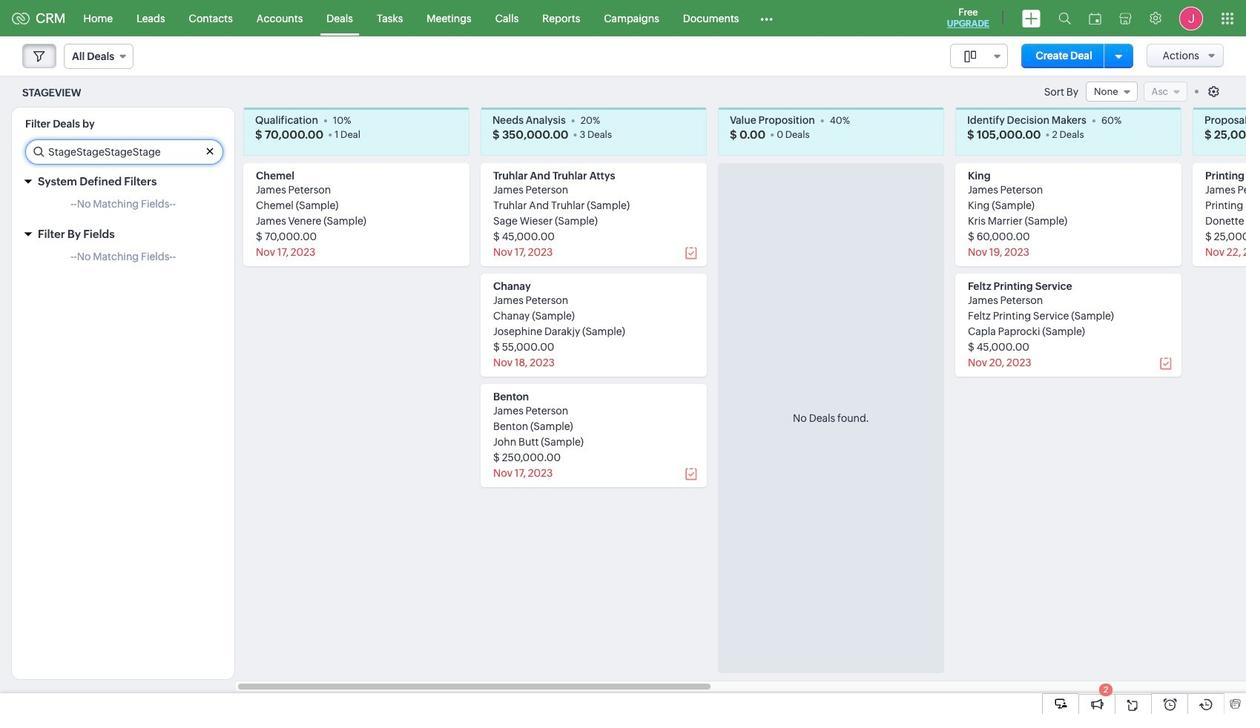 Task type: locate. For each thing, give the bounding box(es) containing it.
1 region from the top
[[12, 194, 235, 221]]

region
[[12, 194, 235, 221], [12, 247, 235, 274]]

calendar image
[[1090, 12, 1102, 24]]

size image
[[965, 50, 977, 63]]

None field
[[64, 44, 134, 69], [951, 44, 1008, 68], [1087, 82, 1138, 102], [64, 44, 134, 69], [1087, 82, 1138, 102]]

1 vertical spatial region
[[12, 247, 235, 274]]

search image
[[1059, 12, 1072, 24]]

0 vertical spatial region
[[12, 194, 235, 221]]

Other Modules field
[[751, 6, 783, 30]]



Task type: vqa. For each thing, say whether or not it's contained in the screenshot.
Search element
yes



Task type: describe. For each thing, give the bounding box(es) containing it.
none field size
[[951, 44, 1008, 68]]

search element
[[1050, 0, 1081, 36]]

2 region from the top
[[12, 247, 235, 274]]

profile element
[[1171, 0, 1213, 36]]

logo image
[[12, 12, 30, 24]]

create menu image
[[1023, 9, 1041, 27]]

profile image
[[1180, 6, 1204, 30]]

Search text field
[[26, 140, 223, 164]]

create menu element
[[1014, 0, 1050, 36]]



